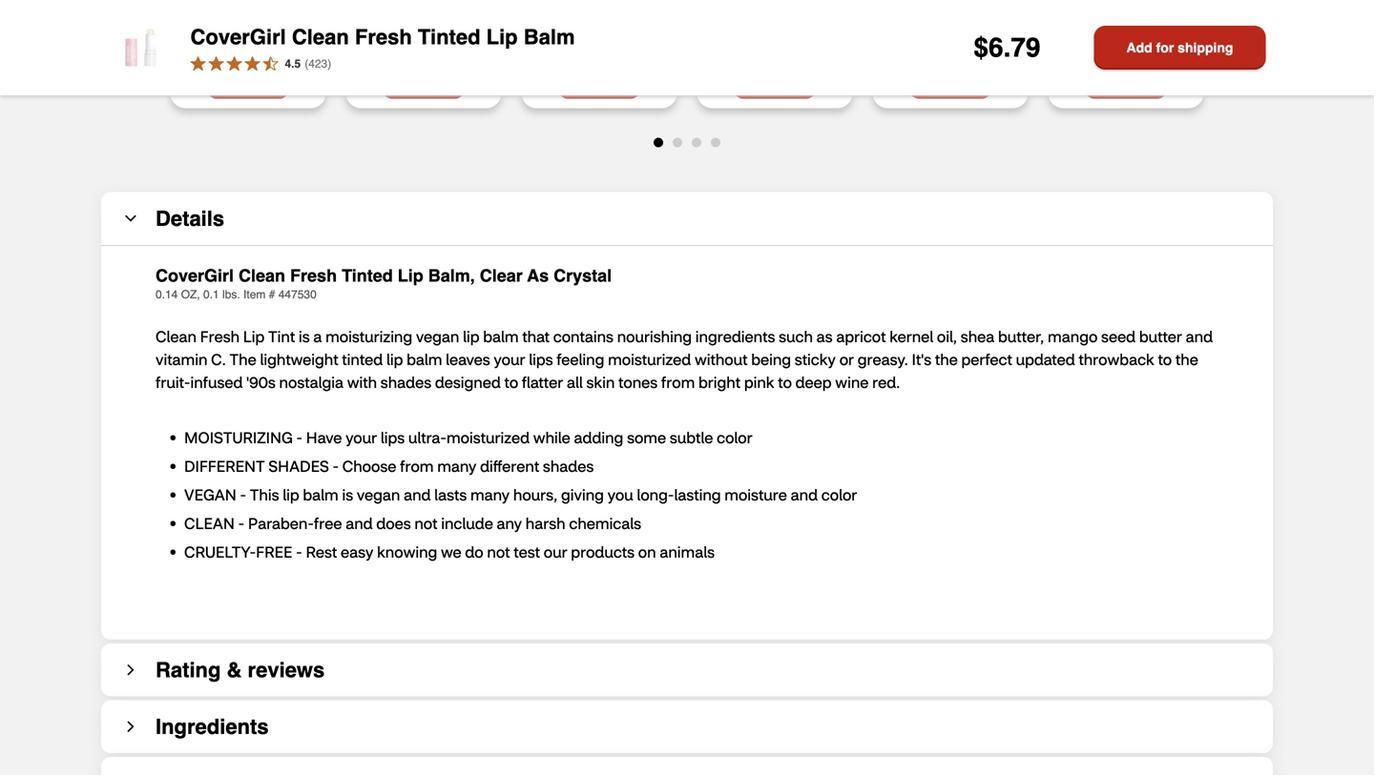 Task type: vqa. For each thing, say whether or not it's contained in the screenshot.
More
no



Task type: locate. For each thing, give the bounding box(es) containing it.
2 horizontal spatial fresh
[[355, 25, 412, 49]]

2 horizontal spatial clean
[[292, 25, 349, 49]]

1 vertical spatial tinted
[[342, 266, 393, 286]]

skin
[[586, 373, 615, 392]]

moisturizing
[[184, 428, 293, 448]]

0 vertical spatial covergirl
[[190, 25, 286, 49]]

- down the have
[[333, 457, 339, 476]]

shea
[[961, 327, 995, 347]]

is left a on the left of page
[[299, 327, 310, 347]]

balm up the free on the bottom
[[303, 485, 339, 505]]

chemicals
[[569, 514, 641, 534]]

0 vertical spatial lip
[[486, 25, 518, 49]]

2 vertical spatial lip
[[283, 485, 299, 505]]

1 horizontal spatial lips
[[529, 350, 553, 370]]

1 horizontal spatial tinted
[[418, 25, 481, 49]]

covergirl inside covergirl clean fresh tinted lip balm, clear as crystal 0.14 oz, 0.1 lbs. item # 447530
[[156, 266, 234, 286]]

0 horizontal spatial not
[[415, 514, 438, 534]]

0 horizontal spatial the
[[935, 350, 958, 370]]

0 vertical spatial color
[[717, 428, 753, 448]]

is up the free on the bottom
[[342, 485, 353, 505]]

mango
[[1048, 327, 1098, 347]]

0.14
[[156, 288, 178, 302]]

ultra-
[[408, 428, 447, 448]]

clean
[[184, 514, 235, 534]]

tinted up the moisturizing
[[342, 266, 393, 286]]

1 vertical spatial not
[[487, 543, 510, 562]]

1 vertical spatial is
[[342, 485, 353, 505]]

1 horizontal spatial moisturized
[[608, 350, 691, 370]]

moisturized
[[608, 350, 691, 370], [447, 428, 530, 448]]

the down butter
[[1176, 350, 1199, 370]]

0 horizontal spatial moisturized
[[447, 428, 530, 448]]

shades right "with"
[[381, 373, 431, 392]]

not right do
[[487, 543, 510, 562]]

from right tones
[[661, 373, 695, 392]]

all
[[567, 373, 583, 392]]

not right does
[[415, 514, 438, 534]]

fresh for balm,
[[290, 266, 337, 286]]

1 $5.79 from the left
[[1058, 12, 1091, 27]]

such
[[779, 327, 813, 347]]

0 vertical spatial from
[[661, 373, 695, 392]]

2 vertical spatial fresh
[[200, 327, 240, 347]]

1 horizontal spatial fresh
[[290, 266, 337, 286]]

lip
[[463, 327, 480, 347], [386, 350, 403, 370], [283, 485, 299, 505]]

many
[[437, 457, 477, 476], [470, 485, 510, 505]]

2 horizontal spatial balm
[[483, 327, 519, 347]]

covergirl
[[190, 25, 286, 49], [156, 266, 234, 286]]

color right subtle
[[717, 428, 753, 448]]

add left for
[[1127, 40, 1153, 55]]

1 vertical spatial moisturized
[[447, 428, 530, 448]]

your down that
[[494, 350, 525, 370]]

1 horizontal spatial your
[[494, 350, 525, 370]]

add button down for
[[1085, 58, 1167, 99]]

$5.79
[[1058, 12, 1091, 27], [1234, 12, 1267, 27]]

color
[[717, 428, 753, 448], [821, 485, 857, 505]]

1 vertical spatial balm
[[407, 350, 442, 370]]

0 horizontal spatial add button
[[207, 58, 289, 99]]

tinted
[[418, 25, 481, 49], [342, 266, 393, 286]]

0 horizontal spatial is
[[299, 327, 310, 347]]

from inside 'clean fresh lip tint is a moisturizing vegan lip balm that contains nourishing ingredients such as apricot kernel oil, shea butter, mango seed butter and vitamin c. the lightweight tinted lip balm leaves your lips feeling moisturized without being sticky or greasy. it's the perfect updated throwback to the fruit-infused '90s nostalgia with shades designed to flatter all skin tones from bright pink to deep wine red.'
[[661, 373, 695, 392]]

moisturized down nourishing
[[608, 350, 691, 370]]

contains
[[553, 327, 614, 347]]

tinted inside covergirl clean fresh tinted lip balm, clear as crystal 0.14 oz, 0.1 lbs. item # 447530
[[342, 266, 393, 286]]

0 horizontal spatial to
[[504, 373, 518, 392]]

tones
[[618, 373, 658, 392]]

0 horizontal spatial from
[[400, 457, 434, 476]]

0 horizontal spatial lips
[[381, 428, 405, 448]]

details
[[156, 207, 224, 231]]

balm,
[[428, 266, 475, 286]]

2 vertical spatial lip
[[243, 327, 265, 347]]

0 vertical spatial your
[[494, 350, 525, 370]]

lips inside 'clean fresh lip tint is a moisturizing vegan lip balm that contains nourishing ingredients such as apricot kernel oil, shea butter, mango seed butter and vitamin c. the lightweight tinted lip balm leaves your lips feeling moisturized without being sticky or greasy. it's the perfect updated throwback to the fruit-infused '90s nostalgia with shades designed to flatter all skin tones from bright pink to deep wine red.'
[[529, 350, 553, 370]]

shades up giving
[[543, 457, 594, 476]]

add for shipping button
[[1094, 26, 1266, 70]]

0 vertical spatial not
[[415, 514, 438, 534]]

1 horizontal spatial lip
[[398, 266, 423, 286]]

- left the have
[[296, 428, 303, 448]]

lip up the leaves
[[463, 327, 480, 347]]

2 horizontal spatial lip
[[463, 327, 480, 347]]

feeling
[[557, 350, 604, 370]]

is
[[299, 327, 310, 347], [342, 485, 353, 505]]

while
[[533, 428, 571, 448]]

1 vertical spatial your
[[346, 428, 377, 448]]

to down butter
[[1158, 350, 1172, 370]]

fresh for balm
[[355, 25, 412, 49]]

covergirl up the 4.5
[[190, 25, 286, 49]]

0 vertical spatial fresh
[[355, 25, 412, 49]]

for
[[1156, 40, 1174, 55]]

to right pink
[[778, 373, 792, 392]]

the
[[230, 350, 256, 370]]

lip right tinted
[[386, 350, 403, 370]]

1 vertical spatial lips
[[381, 428, 405, 448]]

from down ultra-
[[400, 457, 434, 476]]

not
[[415, 514, 438, 534], [487, 543, 510, 562]]

lips left ultra-
[[381, 428, 405, 448]]

$7.29
[[531, 12, 565, 27]]

1 vertical spatial covergirl
[[156, 266, 234, 286]]

0 horizontal spatial lip
[[283, 485, 299, 505]]

lip for balm,
[[398, 266, 423, 286]]

lip left balm,
[[398, 266, 423, 286]]

paraben-
[[248, 514, 314, 534]]

balm left the leaves
[[407, 350, 442, 370]]

1 vertical spatial color
[[821, 485, 857, 505]]

lip left the balm
[[486, 25, 518, 49]]

0 horizontal spatial balm
[[303, 485, 339, 505]]

vegan inside moisturizing - have your lips ultra-moisturized while adding some subtle color different shades - choose from many different shades vegan - this lip balm is vegan and lasts many hours, giving you long-lasting moisture and color clean - paraben-free and does not include any harsh chemicals cruelty-free - rest easy knowing we do not test our products on animals
[[357, 485, 400, 505]]

ingredients button
[[101, 701, 1273, 754]]

0 vertical spatial shades
[[381, 373, 431, 392]]

0 horizontal spatial fresh
[[200, 327, 240, 347]]

moisturized inside moisturizing - have your lips ultra-moisturized while adding some subtle color different shades - choose from many different shades vegan - this lip balm is vegan and lasts many hours, giving you long-lasting moisture and color clean - paraben-free and does not include any harsh chemicals cruelty-free - rest easy knowing we do not test our products on animals
[[447, 428, 530, 448]]

balm
[[483, 327, 519, 347], [407, 350, 442, 370], [303, 485, 339, 505]]

clean up vitamin
[[156, 327, 197, 347]]

as
[[527, 266, 549, 286]]

2 vertical spatial clean
[[156, 327, 197, 347]]

clean inside covergirl clean fresh tinted lip balm, clear as crystal 0.14 oz, 0.1 lbs. item # 447530
[[239, 266, 285, 286]]

perfect
[[962, 350, 1012, 370]]

is inside 'clean fresh lip tint is a moisturizing vegan lip balm that contains nourishing ingredients such as apricot kernel oil, shea butter, mango seed butter and vitamin c. the lightweight tinted lip balm leaves your lips feeling moisturized without being sticky or greasy. it's the perfect updated throwback to the fruit-infused '90s nostalgia with shades designed to flatter all skin tones from bright pink to deep wine red.'
[[299, 327, 310, 347]]

)
[[328, 57, 331, 70]]

to
[[1158, 350, 1172, 370], [504, 373, 518, 392], [778, 373, 792, 392]]

wine
[[835, 373, 869, 392]]

your inside 'clean fresh lip tint is a moisturizing vegan lip balm that contains nourishing ingredients such as apricot kernel oil, shea butter, mango seed butter and vitamin c. the lightweight tinted lip balm leaves your lips feeling moisturized without being sticky or greasy. it's the perfect updated throwback to the fruit-infused '90s nostalgia with shades designed to flatter all skin tones from bright pink to deep wine red.'
[[494, 350, 525, 370]]

covergirl clean fresh tinted lip balm
[[190, 25, 575, 49]]

(
[[305, 57, 308, 70]]

1 horizontal spatial vegan
[[416, 327, 459, 347]]

1 horizontal spatial is
[[342, 485, 353, 505]]

0 horizontal spatial tinted
[[342, 266, 393, 286]]

1 horizontal spatial to
[[778, 373, 792, 392]]

and right butter
[[1186, 327, 1213, 347]]

0 vertical spatial clean
[[292, 25, 349, 49]]

vegan down choose at the left
[[357, 485, 400, 505]]

moisturizing
[[326, 327, 412, 347]]

moisturized up different at the left
[[447, 428, 530, 448]]

the
[[935, 350, 958, 370], [1176, 350, 1199, 370]]

1 vertical spatial vegan
[[357, 485, 400, 505]]

different
[[480, 457, 539, 476]]

many up any
[[470, 485, 510, 505]]

flatter
[[522, 373, 563, 392]]

covergirl up oz,
[[156, 266, 234, 286]]

color right moisture on the right
[[821, 485, 857, 505]]

add inside button
[[1127, 40, 1153, 55]]

clean up 423
[[292, 25, 349, 49]]

1 horizontal spatial lip
[[386, 350, 403, 370]]

2 the from the left
[[1176, 350, 1199, 370]]

0 horizontal spatial shades
[[381, 373, 431, 392]]

tinted right $4.59
[[418, 25, 481, 49]]

moisturized inside 'clean fresh lip tint is a moisturizing vegan lip balm that contains nourishing ingredients such as apricot kernel oil, shea butter, mango seed butter and vitamin c. the lightweight tinted lip balm leaves your lips feeling moisturized without being sticky or greasy. it's the perfect updated throwback to the fruit-infused '90s nostalgia with shades designed to flatter all skin tones from bright pink to deep wine red.'
[[608, 350, 691, 370]]

1 vertical spatial fresh
[[290, 266, 337, 286]]

0 vertical spatial lips
[[529, 350, 553, 370]]

1 horizontal spatial add button
[[1085, 58, 1167, 99]]

to left flatter
[[504, 373, 518, 392]]

fresh inside covergirl clean fresh tinted lip balm, clear as crystal 0.14 oz, 0.1 lbs. item # 447530
[[290, 266, 337, 286]]

you
[[608, 485, 633, 505]]

as
[[817, 327, 833, 347]]

clean
[[292, 25, 349, 49], [239, 266, 285, 286], [156, 327, 197, 347]]

your up choose at the left
[[346, 428, 377, 448]]

0 horizontal spatial your
[[346, 428, 377, 448]]

deep
[[796, 373, 832, 392]]

0 horizontal spatial clean
[[156, 327, 197, 347]]

0 vertical spatial vegan
[[416, 327, 459, 347]]

1 horizontal spatial balm
[[407, 350, 442, 370]]

2 horizontal spatial lip
[[486, 25, 518, 49]]

1 vertical spatial lip
[[398, 266, 423, 286]]

lasting
[[674, 485, 721, 505]]

2 add button from the left
[[1085, 58, 1167, 99]]

lip inside covergirl clean fresh tinted lip balm, clear as crystal 0.14 oz, 0.1 lbs. item # 447530
[[398, 266, 423, 286]]

clean up item
[[239, 266, 285, 286]]

rating & reviews button
[[101, 644, 1273, 697]]

from
[[661, 373, 695, 392], [400, 457, 434, 476]]

apricot
[[836, 327, 886, 347]]

your
[[494, 350, 525, 370], [346, 428, 377, 448]]

moisture
[[725, 485, 787, 505]]

4.5 ( 423 )
[[285, 57, 331, 70]]

oil,
[[937, 327, 957, 347]]

harsh
[[526, 514, 566, 534]]

on
[[638, 543, 656, 562]]

0.1
[[203, 288, 219, 302]]

designed
[[435, 373, 501, 392]]

2 vertical spatial balm
[[303, 485, 339, 505]]

tint
[[268, 327, 295, 347]]

many up the "lasts"
[[437, 457, 477, 476]]

1 vertical spatial shades
[[543, 457, 594, 476]]

0 horizontal spatial lip
[[243, 327, 265, 347]]

1 horizontal spatial $5.79
[[1234, 12, 1267, 27]]

0 vertical spatial is
[[299, 327, 310, 347]]

1 vertical spatial from
[[400, 457, 434, 476]]

0 vertical spatial moisturized
[[608, 350, 691, 370]]

1 vertical spatial clean
[[239, 266, 285, 286]]

and
[[1186, 327, 1213, 347], [404, 485, 431, 505], [791, 485, 818, 505], [346, 514, 373, 534]]

0 horizontal spatial vegan
[[357, 485, 400, 505]]

lip right this
[[283, 485, 299, 505]]

price $6.79. element
[[974, 32, 1041, 63]]

add button
[[207, 58, 289, 99], [1085, 58, 1167, 99]]

without
[[695, 350, 748, 370]]

2 $5.79 from the left
[[1234, 12, 1267, 27]]

0 vertical spatial tinted
[[418, 25, 481, 49]]

products
[[571, 543, 635, 562]]

0 horizontal spatial $5.79
[[1058, 12, 1091, 27]]

shades inside 'clean fresh lip tint is a moisturizing vegan lip balm that contains nourishing ingredients such as apricot kernel oil, shea butter, mango seed butter and vitamin c. the lightweight tinted lip balm leaves your lips feeling moisturized without being sticky or greasy. it's the perfect updated throwback to the fruit-infused '90s nostalgia with shades designed to flatter all skin tones from bright pink to deep wine red.'
[[381, 373, 431, 392]]

1 horizontal spatial clean
[[239, 266, 285, 286]]

#
[[269, 288, 275, 302]]

reviews
[[248, 659, 325, 683]]

knowing
[[377, 543, 437, 562]]

do
[[465, 543, 484, 562]]

shades
[[269, 457, 329, 476]]

1 horizontal spatial from
[[661, 373, 695, 392]]

shades
[[381, 373, 431, 392], [543, 457, 594, 476]]

lip up the
[[243, 327, 265, 347]]

balm left that
[[483, 327, 519, 347]]

have
[[306, 428, 342, 448]]

1 horizontal spatial the
[[1176, 350, 1199, 370]]

add button left (
[[207, 58, 289, 99]]

clean for covergirl clean fresh tinted lip balm
[[292, 25, 349, 49]]

your inside moisturizing - have your lips ultra-moisturized while adding some subtle color different shades - choose from many different shades vegan - this lip balm is vegan and lasts many hours, giving you long-lasting moisture and color clean - paraben-free and does not include any harsh chemicals cruelty-free - rest easy knowing we do not test our products on animals
[[346, 428, 377, 448]]

tinted for balm
[[418, 25, 481, 49]]

the down oil,
[[935, 350, 958, 370]]

vegan up the leaves
[[416, 327, 459, 347]]

4.5
[[285, 57, 301, 70]]

hours,
[[513, 485, 558, 505]]

clean fresh lip tint is a moisturizing vegan lip balm that contains nourishing ingredients such as apricot kernel oil, shea butter, mango seed butter and vitamin c. the lightweight tinted lip balm leaves your lips feeling moisturized without being sticky or greasy. it's the perfect updated throwback to the fruit-infused '90s nostalgia with shades designed to flatter all skin tones from bright pink to deep wine red.
[[156, 327, 1213, 392]]

1 horizontal spatial shades
[[543, 457, 594, 476]]

lips up flatter
[[529, 350, 553, 370]]



Task type: describe. For each thing, give the bounding box(es) containing it.
and left the "lasts"
[[404, 485, 431, 505]]

0 vertical spatial balm
[[483, 327, 519, 347]]

balm inside moisturizing - have your lips ultra-moisturized while adding some subtle color different shades - choose from many different shades vegan - this lip balm is vegan and lasts many hours, giving you long-lasting moisture and color clean - paraben-free and does not include any harsh chemicals cruelty-free - rest easy knowing we do not test our products on animals
[[303, 485, 339, 505]]

add left the 4.5
[[250, 69, 277, 87]]

clear
[[480, 266, 523, 286]]

easy
[[341, 543, 373, 562]]

1 the from the left
[[935, 350, 958, 370]]

'90s
[[246, 373, 276, 392]]

crystal
[[554, 266, 612, 286]]

leaves
[[446, 350, 490, 370]]

1 horizontal spatial not
[[487, 543, 510, 562]]

$11.99
[[180, 12, 220, 27]]

$4.59
[[356, 12, 389, 27]]

nourishing
[[617, 327, 692, 347]]

it's
[[912, 350, 932, 370]]

butter
[[1139, 327, 1182, 347]]

pink
[[744, 373, 774, 392]]

$6.79
[[974, 32, 1041, 63]]

lbs.
[[222, 288, 240, 302]]

balm
[[524, 25, 575, 49]]

butter,
[[998, 327, 1044, 347]]

1 vertical spatial lip
[[386, 350, 403, 370]]

lip inside moisturizing - have your lips ultra-moisturized while adding some subtle color different shades - choose from many different shades vegan - this lip balm is vegan and lasts many hours, giving you long-lasting moisture and color clean - paraben-free and does not include any harsh chemicals cruelty-free - rest easy knowing we do not test our products on animals
[[283, 485, 299, 505]]

lips inside moisturizing - have your lips ultra-moisturized while adding some subtle color different shades - choose from many different shades vegan - this lip balm is vegan and lasts many hours, giving you long-lasting moisture and color clean - paraben-free and does not include any harsh chemicals cruelty-free - rest easy knowing we do not test our products on animals
[[381, 428, 405, 448]]

vegan
[[184, 485, 236, 505]]

vitamin
[[156, 350, 208, 370]]

tinted for balm,
[[342, 266, 393, 286]]

fresh inside 'clean fresh lip tint is a moisturizing vegan lip balm that contains nourishing ingredients such as apricot kernel oil, shea butter, mango seed butter and vitamin c. the lightweight tinted lip balm leaves your lips feeling moisturized without being sticky or greasy. it's the perfect updated throwback to the fruit-infused '90s nostalgia with shades designed to flatter all skin tones from bright pink to deep wine red.'
[[200, 327, 240, 347]]

different
[[184, 457, 265, 476]]

we
[[441, 543, 462, 562]]

- left this
[[240, 485, 246, 505]]

subtle
[[670, 428, 713, 448]]

choose
[[342, 457, 396, 476]]

covergirl clean fresh tinted lip balm, clear as crystal 0.14 oz, 0.1 lbs. item # 447530
[[156, 266, 612, 302]]

rest
[[306, 543, 337, 562]]

covergirl for covergirl clean fresh tinted lip balm, clear as crystal 0.14 oz, 0.1 lbs. item # 447530
[[156, 266, 234, 286]]

oz,
[[181, 288, 200, 302]]

- left rest
[[296, 543, 302, 562]]

vegan inside 'clean fresh lip tint is a moisturizing vegan lip balm that contains nourishing ingredients such as apricot kernel oil, shea butter, mango seed butter and vitamin c. the lightweight tinted lip balm leaves your lips feeling moisturized without being sticky or greasy. it's the perfect updated throwback to the fruit-infused '90s nostalgia with shades designed to flatter all skin tones from bright pink to deep wine red.'
[[416, 327, 459, 347]]

lip inside 'clean fresh lip tint is a moisturizing vegan lip balm that contains nourishing ingredients such as apricot kernel oil, shea butter, mango seed butter and vitamin c. the lightweight tinted lip balm leaves your lips feeling moisturized without being sticky or greasy. it's the perfect updated throwback to the fruit-infused '90s nostalgia with shades designed to flatter all skin tones from bright pink to deep wine red.'
[[243, 327, 265, 347]]

1 add button from the left
[[207, 58, 289, 99]]

tinted
[[342, 350, 383, 370]]

423
[[308, 57, 328, 70]]

clean for covergirl clean fresh tinted lip balm, clear as crystal 0.14 oz, 0.1 lbs. item # 447530
[[239, 266, 285, 286]]

lightweight
[[260, 350, 338, 370]]

with
[[347, 373, 377, 392]]

and inside 'clean fresh lip tint is a moisturizing vegan lip balm that contains nourishing ingredients such as apricot kernel oil, shea butter, mango seed butter and vitamin c. the lightweight tinted lip balm leaves your lips feeling moisturized without being sticky or greasy. it's the perfect updated throwback to the fruit-infused '90s nostalgia with shades designed to flatter all skin tones from bright pink to deep wine red.'
[[1186, 327, 1213, 347]]

1 horizontal spatial color
[[821, 485, 857, 505]]

from inside moisturizing - have your lips ultra-moisturized while adding some subtle color different shades - choose from many different shades vegan - this lip balm is vegan and lasts many hours, giving you long-lasting moisture and color clean - paraben-free and does not include any harsh chemicals cruelty-free - rest easy knowing we do not test our products on animals
[[400, 457, 434, 476]]

free
[[256, 543, 292, 562]]

c.
[[211, 350, 226, 370]]

a
[[313, 327, 322, 347]]

some
[[627, 428, 666, 448]]

that
[[522, 327, 550, 347]]

red.
[[872, 373, 900, 392]]

moisturizing - have your lips ultra-moisturized while adding some subtle color different shades - choose from many different shades vegan - this lip balm is vegan and lasts many hours, giving you long-lasting moisture and color clean - paraben-free and does not include any harsh chemicals cruelty-free - rest easy knowing we do not test our products on animals
[[184, 428, 857, 562]]

include
[[441, 514, 493, 534]]

shipping
[[1178, 40, 1234, 55]]

adding
[[574, 428, 624, 448]]

giving
[[561, 485, 604, 505]]

or
[[840, 350, 854, 370]]

0 vertical spatial lip
[[463, 327, 480, 347]]

being
[[751, 350, 791, 370]]

shades inside moisturizing - have your lips ultra-moisturized while adding some subtle color different shades - choose from many different shades vegan - this lip balm is vegan and lasts many hours, giving you long-lasting moisture and color clean - paraben-free and does not include any harsh chemicals cruelty-free - rest easy knowing we do not test our products on animals
[[543, 457, 594, 476]]

throwback
[[1079, 350, 1155, 370]]

ingredients
[[156, 715, 269, 740]]

our
[[544, 543, 567, 562]]

clean inside 'clean fresh lip tint is a moisturizing vegan lip balm that contains nourishing ingredients such as apricot kernel oil, shea butter, mango seed butter and vitamin c. the lightweight tinted lip balm leaves your lips feeling moisturized without being sticky or greasy. it's the perfect updated throwback to the fruit-infused '90s nostalgia with shades designed to flatter all skin tones from bright pink to deep wine red.'
[[156, 327, 197, 347]]

animals
[[660, 543, 715, 562]]

0 horizontal spatial color
[[717, 428, 753, 448]]

covergirl for covergirl clean fresh tinted lip balm
[[190, 25, 286, 49]]

is inside moisturizing - have your lips ultra-moisturized while adding some subtle color different shades - choose from many different shades vegan - this lip balm is vegan and lasts many hours, giving you long-lasting moisture and color clean - paraben-free and does not include any harsh chemicals cruelty-free - rest easy knowing we do not test our products on animals
[[342, 485, 353, 505]]

add for shipping
[[1127, 40, 1234, 55]]

free
[[314, 514, 342, 534]]

- right clean
[[238, 514, 244, 534]]

2 horizontal spatial to
[[1158, 350, 1172, 370]]

updated
[[1016, 350, 1075, 370]]

kernel
[[890, 327, 934, 347]]

rating
[[156, 659, 221, 683]]

frequently bought together element
[[92, 0, 1374, 148]]

greasy.
[[858, 350, 908, 370]]

add down add for shipping
[[1128, 69, 1155, 87]]

item
[[243, 288, 266, 302]]

test
[[514, 543, 540, 562]]

1 vertical spatial many
[[470, 485, 510, 505]]

any
[[497, 514, 522, 534]]

lasts
[[434, 485, 467, 505]]

and up easy
[[346, 514, 373, 534]]

this
[[250, 485, 279, 505]]

nostalgia
[[279, 373, 344, 392]]

and right moisture on the right
[[791, 485, 818, 505]]

bright
[[699, 373, 741, 392]]

sticky
[[795, 350, 836, 370]]

seed
[[1101, 327, 1136, 347]]

rating & reviews
[[156, 659, 325, 683]]

long-
[[637, 485, 674, 505]]

0 vertical spatial many
[[437, 457, 477, 476]]

lip for balm
[[486, 25, 518, 49]]

fruit-
[[156, 373, 190, 392]]

ingredients
[[696, 327, 775, 347]]



